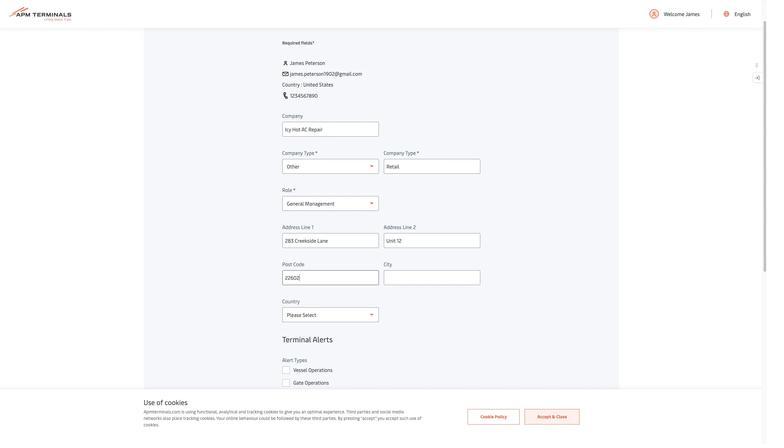 Task type: describe. For each thing, give the bounding box(es) containing it.
alerts
[[313, 334, 333, 344]]

country for country : united states
[[282, 81, 300, 88]]

social
[[380, 409, 391, 415]]

english button
[[724, 0, 751, 28]]

0 vertical spatial tracking
[[247, 409, 263, 415]]

1
[[312, 224, 314, 230]]

could
[[259, 415, 270, 421]]

code
[[293, 261, 304, 268]]

your
[[216, 415, 225, 421]]

1 horizontal spatial you
[[378, 415, 385, 421]]

registering,
[[319, 8, 357, 18]]

1 vertical spatial james
[[290, 59, 304, 66]]

1 vertical spatial of
[[417, 415, 422, 421]]

give
[[284, 409, 292, 415]]

optimal
[[307, 409, 322, 415]]

thanks for registering, please provide the below details to complete your account set-up
[[282, 8, 474, 27]]

accept & close button
[[525, 409, 580, 425]]

close
[[556, 414, 567, 420]]

1 and from the left
[[239, 409, 246, 415]]

account
[[332, 17, 358, 27]]

vessel operations
[[293, 367, 333, 373]]

use
[[144, 398, 155, 407]]

cookie policy
[[481, 414, 507, 420]]

1 type from the left
[[304, 149, 314, 156]]

place
[[172, 415, 182, 421]]

by
[[338, 415, 343, 421]]

up
[[373, 17, 382, 27]]

types
[[294, 357, 307, 363]]

james peterson
[[290, 59, 325, 66]]

1 horizontal spatial cookies
[[264, 409, 278, 415]]

:
[[301, 81, 302, 88]]

alert
[[282, 357, 293, 363]]

third
[[346, 409, 356, 415]]

is
[[181, 409, 184, 415]]

english
[[735, 11, 751, 17]]

0 horizontal spatial of
[[157, 398, 163, 407]]

country : united states
[[282, 81, 333, 88]]

operations for vessel operations
[[308, 367, 333, 373]]

role *
[[282, 187, 296, 193]]

thanks
[[282, 8, 306, 18]]

2 and from the left
[[372, 409, 379, 415]]

0 horizontal spatial *
[[293, 187, 296, 193]]

Company text field
[[282, 122, 379, 137]]

welcome james button
[[649, 0, 700, 28]]

country for country
[[282, 298, 300, 305]]

behaviour
[[239, 415, 258, 421]]

1 horizontal spatial *
[[315, 149, 318, 156]]

use of cookies apmterminals.com is using functional, analytical and tracking cookies to give you an optimal experience. third parties and social media networks also place tracking cookies. your online behaviour could be followed by these third parties. by pressing "accept" you accept such use of cookies.
[[144, 398, 422, 428]]

0 horizontal spatial cookies
[[165, 398, 188, 407]]

Address Line 2 text field
[[384, 233, 480, 248]]

Vessel Operations checkbox
[[282, 367, 290, 374]]

accept
[[386, 415, 398, 421]]

gate
[[293, 379, 304, 386]]

0 vertical spatial you
[[293, 409, 300, 415]]

2
[[413, 224, 416, 230]]

complete
[[282, 17, 314, 27]]

line for 1
[[301, 224, 310, 230]]

these
[[300, 415, 311, 421]]

set-
[[360, 17, 373, 27]]

2 horizontal spatial *
[[417, 149, 419, 156]]

analytical
[[219, 409, 238, 415]]

accept
[[537, 414, 551, 420]]

role
[[282, 187, 292, 193]]

barge operations
[[293, 405, 331, 411]]

City text field
[[384, 270, 480, 285]]

apmterminals.com
[[144, 409, 180, 415]]

terminal
[[282, 334, 311, 344]]

functional,
[[197, 409, 218, 415]]

to inside use of cookies apmterminals.com is using functional, analytical and tracking cookies to give you an optimal experience. third parties and social media networks also place tracking cookies. your online behaviour could be followed by these third parties. by pressing "accept" you accept such use of cookies.
[[279, 409, 283, 415]]

address for address line 1
[[282, 224, 300, 230]]

1 horizontal spatial cookies.
[[200, 415, 215, 421]]

united
[[303, 81, 318, 88]]

an
[[301, 409, 306, 415]]

alert types
[[282, 357, 307, 363]]

terminal alerts
[[282, 334, 333, 344]]

parties
[[357, 409, 371, 415]]

details
[[443, 8, 465, 18]]

vessel
[[293, 367, 307, 373]]



Task type: vqa. For each thing, say whether or not it's contained in the screenshot.
the States
yes



Task type: locate. For each thing, give the bounding box(es) containing it.
Address Line 1 text field
[[282, 233, 379, 248]]

* right the role on the top of the page
[[293, 187, 296, 193]]

0 horizontal spatial to
[[279, 409, 283, 415]]

and up behaviour at left
[[239, 409, 246, 415]]

1 horizontal spatial james
[[686, 11, 700, 17]]

fields*
[[301, 40, 315, 46]]

cookies. down networks on the bottom left of page
[[144, 422, 159, 428]]

1 address from the left
[[282, 224, 300, 230]]

post
[[282, 261, 292, 268]]

you
[[293, 409, 300, 415], [378, 415, 385, 421]]

the
[[408, 8, 419, 18]]

you down 'social'
[[378, 415, 385, 421]]

"accept"
[[361, 415, 377, 421]]

policy
[[495, 414, 507, 420]]

tracking down "using"
[[183, 415, 199, 421]]

post code
[[282, 261, 304, 268]]

welcome james
[[664, 11, 700, 17]]

also
[[163, 415, 171, 421]]

welcome
[[664, 11, 685, 17]]

experience.
[[323, 409, 345, 415]]

and
[[239, 409, 246, 415], [372, 409, 379, 415]]

1 vertical spatial you
[[378, 415, 385, 421]]

company
[[282, 112, 303, 119], [282, 149, 303, 156], [384, 149, 404, 156]]

states
[[319, 81, 333, 88]]

0 horizontal spatial company type *
[[282, 149, 318, 156]]

provide
[[382, 8, 407, 18]]

country
[[282, 81, 300, 88], [282, 298, 300, 305]]

address line 2
[[384, 224, 416, 230]]

pressing
[[344, 415, 360, 421]]

please
[[358, 8, 380, 18]]

address left 1
[[282, 224, 300, 230]]

of right use on the right bottom of the page
[[417, 415, 422, 421]]

Please Select text field
[[282, 307, 379, 322]]

line for 2
[[403, 224, 412, 230]]

0 horizontal spatial line
[[301, 224, 310, 230]]

1 horizontal spatial to
[[467, 8, 474, 18]]

using
[[186, 409, 196, 415]]

2 company type * from the left
[[384, 149, 419, 156]]

gate operations
[[293, 379, 329, 386]]

2 line from the left
[[403, 224, 412, 230]]

cookie policy link
[[468, 409, 520, 425]]

operations for gate operations
[[305, 379, 329, 386]]

Post Code text field
[[282, 270, 379, 285]]

Rail Operations checkbox
[[282, 392, 290, 399]]

james.peterson1902@gmail.com
[[290, 70, 362, 77]]

1 horizontal spatial company type *
[[384, 149, 419, 156]]

to inside thanks for registering, please provide the below details to complete your account set-up
[[467, 8, 474, 18]]

accept & close
[[537, 414, 567, 420]]

1 company type * from the left
[[282, 149, 318, 156]]

0 horizontal spatial james
[[290, 59, 304, 66]]

1 vertical spatial operations
[[305, 379, 329, 386]]

0 vertical spatial cookies
[[165, 398, 188, 407]]

1 vertical spatial tracking
[[183, 415, 199, 421]]

james right "welcome"
[[686, 11, 700, 17]]

operations up third
[[307, 405, 331, 411]]

by
[[295, 415, 299, 421]]

of up apmterminals.com
[[157, 398, 163, 407]]

online
[[226, 415, 238, 421]]

peterson
[[305, 59, 325, 66]]

barge
[[293, 405, 306, 411]]

company type *
[[282, 149, 318, 156], [384, 149, 419, 156]]

2 country from the top
[[282, 298, 300, 305]]

required fields*
[[282, 40, 315, 46]]

cookies up be at left
[[264, 409, 278, 415]]

cookie
[[481, 414, 494, 420]]

1 horizontal spatial of
[[417, 415, 422, 421]]

1 horizontal spatial tracking
[[247, 409, 263, 415]]

required
[[282, 40, 300, 46]]

1234567890
[[290, 92, 318, 99]]

1 line from the left
[[301, 224, 310, 230]]

2 address from the left
[[384, 224, 401, 230]]

1 vertical spatial cookies.
[[144, 422, 159, 428]]

to left give
[[279, 409, 283, 415]]

*
[[315, 149, 318, 156], [417, 149, 419, 156], [293, 187, 296, 193]]

&
[[552, 414, 555, 420]]

1 horizontal spatial and
[[372, 409, 379, 415]]

1 horizontal spatial line
[[403, 224, 412, 230]]

networks
[[144, 415, 162, 421]]

0 horizontal spatial type
[[304, 149, 314, 156]]

line left 1
[[301, 224, 310, 230]]

2 type from the left
[[405, 149, 416, 156]]

1 vertical spatial cookies
[[264, 409, 278, 415]]

1 vertical spatial to
[[279, 409, 283, 415]]

0 horizontal spatial tracking
[[183, 415, 199, 421]]

1 horizontal spatial type
[[405, 149, 416, 156]]

0 vertical spatial to
[[467, 8, 474, 18]]

of
[[157, 398, 163, 407], [417, 415, 422, 421]]

be
[[271, 415, 276, 421]]

cookies.
[[200, 415, 215, 421], [144, 422, 159, 428]]

use
[[410, 415, 416, 421]]

followed
[[277, 415, 294, 421]]

line left 2
[[403, 224, 412, 230]]

* up company type * text box
[[417, 149, 419, 156]]

0 horizontal spatial you
[[293, 409, 300, 415]]

address for address line 2
[[384, 224, 401, 230]]

address line 1
[[282, 224, 314, 230]]

0 vertical spatial of
[[157, 398, 163, 407]]

cookies up "is"
[[165, 398, 188, 407]]

0 vertical spatial cookies.
[[200, 415, 215, 421]]

james inside popup button
[[686, 11, 700, 17]]

cookies
[[165, 398, 188, 407], [264, 409, 278, 415]]

to right details
[[467, 8, 474, 18]]

address left 2
[[384, 224, 401, 230]]

below
[[421, 8, 441, 18]]

0 horizontal spatial cookies.
[[144, 422, 159, 428]]

0 vertical spatial country
[[282, 81, 300, 88]]

city
[[384, 261, 392, 268]]

tracking
[[247, 409, 263, 415], [183, 415, 199, 421]]

Company Type * text field
[[384, 159, 480, 174]]

james
[[686, 11, 700, 17], [290, 59, 304, 66]]

0 vertical spatial operations
[[308, 367, 333, 373]]

and up "accept"
[[372, 409, 379, 415]]

line
[[301, 224, 310, 230], [403, 224, 412, 230]]

0 horizontal spatial address
[[282, 224, 300, 230]]

tracking up behaviour at left
[[247, 409, 263, 415]]

2 vertical spatial operations
[[307, 405, 331, 411]]

cookies. down functional,
[[200, 415, 215, 421]]

your
[[315, 17, 330, 27]]

operations down the vessel operations
[[305, 379, 329, 386]]

1 horizontal spatial address
[[384, 224, 401, 230]]

operations for barge operations
[[307, 405, 331, 411]]

james left the peterson
[[290, 59, 304, 66]]

Gate Operations checkbox
[[282, 379, 290, 387]]

operations up gate operations
[[308, 367, 333, 373]]

you up 'by'
[[293, 409, 300, 415]]

* down company text box
[[315, 149, 318, 156]]

0 vertical spatial james
[[686, 11, 700, 17]]

1 country from the top
[[282, 81, 300, 88]]

media
[[392, 409, 404, 415]]

to
[[467, 8, 474, 18], [279, 409, 283, 415]]

1 vertical spatial country
[[282, 298, 300, 305]]

Barge Operations checkbox
[[282, 405, 290, 412]]

third
[[312, 415, 321, 421]]

0 horizontal spatial and
[[239, 409, 246, 415]]

for
[[308, 8, 318, 18]]

such
[[400, 415, 409, 421]]

operations
[[308, 367, 333, 373], [305, 379, 329, 386], [307, 405, 331, 411]]

parties.
[[322, 415, 337, 421]]



